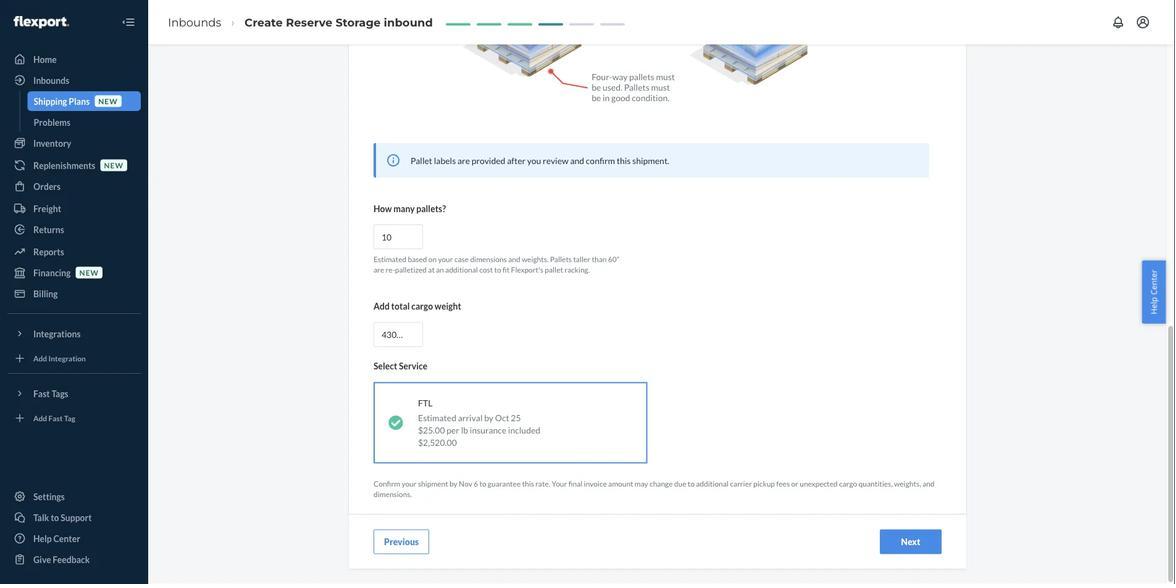 Task type: vqa. For each thing, say whether or not it's contained in the screenshot.
Next
yes



Task type: locate. For each thing, give the bounding box(es) containing it.
2 vertical spatial new
[[79, 268, 99, 277]]

lb
[[461, 426, 468, 436]]

1 horizontal spatial center
[[1148, 270, 1160, 295]]

0 vertical spatial add
[[374, 302, 390, 312]]

estimated up 're-'
[[374, 255, 406, 264]]

to right due
[[688, 480, 695, 489]]

nov
[[459, 480, 472, 489]]

1 horizontal spatial this
[[617, 156, 631, 166]]

1 horizontal spatial help center
[[1148, 270, 1160, 315]]

0 vertical spatial estimated
[[374, 255, 406, 264]]

included
[[508, 426, 540, 436]]

0 vertical spatial inbounds link
[[168, 15, 221, 29]]

0 horizontal spatial cargo
[[411, 302, 433, 312]]

0 vertical spatial cargo
[[411, 302, 433, 312]]

$2,520.00
[[418, 438, 457, 449]]

are left 're-'
[[374, 266, 384, 275]]

give feedback button
[[7, 550, 141, 570]]

create
[[245, 15, 283, 29]]

inbounds
[[168, 15, 221, 29], [33, 75, 69, 86]]

0 horizontal spatial estimated
[[374, 255, 406, 264]]

1 vertical spatial center
[[53, 534, 80, 544]]

previous
[[384, 538, 419, 548]]

cargo right the total on the bottom of page
[[411, 302, 433, 312]]

1 horizontal spatial are
[[458, 156, 470, 166]]

0 horizontal spatial this
[[522, 480, 534, 489]]

weight
[[435, 302, 461, 312]]

1 vertical spatial estimated
[[418, 413, 456, 424]]

pallets
[[624, 82, 650, 93], [550, 255, 572, 264]]

1 vertical spatial are
[[374, 266, 384, 275]]

and up fit
[[508, 255, 520, 264]]

on
[[428, 255, 437, 264]]

add for add total cargo weight
[[374, 302, 390, 312]]

add fast tag link
[[7, 409, 141, 429]]

four-way pallets must be used. pallets must be in good condition.
[[592, 72, 675, 103]]

1 horizontal spatial inbounds
[[168, 15, 221, 29]]

new for replenishments
[[104, 161, 123, 170]]

0 horizontal spatial and
[[508, 255, 520, 264]]

pallets
[[629, 72, 654, 82]]

2 vertical spatial and
[[923, 480, 935, 489]]

talk to support
[[33, 513, 92, 523]]

estimated based on your case dimensions and weights. pallets taller than 60" are re-palletized at an additional cost to fit flexport's pallet racking.
[[374, 255, 619, 275]]

to right 6
[[480, 480, 486, 489]]

rate.
[[536, 480, 550, 489]]

1 horizontal spatial estimated
[[418, 413, 456, 424]]

to
[[494, 266, 501, 275], [480, 480, 486, 489], [688, 480, 695, 489], [51, 513, 59, 523]]

1 vertical spatial and
[[508, 255, 520, 264]]

service
[[399, 361, 428, 372]]

0 horizontal spatial by
[[450, 480, 458, 489]]

this left rate.
[[522, 480, 534, 489]]

guarantee
[[488, 480, 521, 489]]

0 vertical spatial help
[[1148, 297, 1160, 315]]

by left nov
[[450, 480, 458, 489]]

new up the orders link
[[104, 161, 123, 170]]

by up insurance
[[484, 413, 493, 424]]

0 horizontal spatial center
[[53, 534, 80, 544]]

your up dimensions.
[[402, 480, 417, 489]]

1 vertical spatial inbounds link
[[7, 70, 141, 90]]

labels
[[434, 156, 456, 166]]

help center
[[1148, 270, 1160, 315], [33, 534, 80, 544]]

quantities,
[[859, 480, 893, 489]]

and right review
[[570, 156, 584, 166]]

by inside confirm your shipment by nov 6 to guarantee this rate. your final invoice amount may change due to additional carrier pickup fees or unexpected cargo quantities, weights, and dimensions.
[[450, 480, 458, 489]]

shipment
[[418, 480, 448, 489]]

0 horizontal spatial additional
[[445, 266, 478, 275]]

new down reports link
[[79, 268, 99, 277]]

estimated
[[374, 255, 406, 264], [418, 413, 456, 424]]

0 vertical spatial help center
[[1148, 270, 1160, 315]]

add fast tag
[[33, 414, 75, 423]]

talk
[[33, 513, 49, 523]]

your
[[438, 255, 453, 264], [402, 480, 417, 489]]

1 vertical spatial by
[[450, 480, 458, 489]]

center inside help center link
[[53, 534, 80, 544]]

your inside estimated based on your case dimensions and weights. pallets taller than 60" are re-palletized at an additional cost to fit flexport's pallet racking.
[[438, 255, 453, 264]]

pickup
[[754, 480, 775, 489]]

returns link
[[7, 220, 141, 240]]

add left integration
[[33, 354, 47, 363]]

1 vertical spatial additional
[[696, 480, 729, 489]]

1 vertical spatial help center
[[33, 534, 80, 544]]

provided
[[472, 156, 505, 166]]

case
[[455, 255, 469, 264]]

0 vertical spatial pallets
[[624, 82, 650, 93]]

are
[[458, 156, 470, 166], [374, 266, 384, 275]]

freight link
[[7, 199, 141, 219]]

confirm
[[374, 480, 400, 489]]

1 horizontal spatial your
[[438, 255, 453, 264]]

0 horizontal spatial pallets
[[550, 255, 572, 264]]

inbounds link inside breadcrumbs navigation
[[168, 15, 221, 29]]

0 vertical spatial are
[[458, 156, 470, 166]]

0 vertical spatial new
[[98, 97, 118, 106]]

invoice
[[584, 480, 607, 489]]

6
[[474, 480, 478, 489]]

shipment.
[[632, 156, 670, 166]]

0 vertical spatial your
[[438, 255, 453, 264]]

fast inside 'dropdown button'
[[33, 389, 50, 399]]

add integration link
[[7, 349, 141, 369]]

1 vertical spatial this
[[522, 480, 534, 489]]

0 vertical spatial fast
[[33, 389, 50, 399]]

1 vertical spatial add
[[33, 354, 47, 363]]

1 vertical spatial cargo
[[839, 480, 857, 489]]

1 horizontal spatial additional
[[696, 480, 729, 489]]

give
[[33, 555, 51, 565]]

this
[[617, 156, 631, 166], [522, 480, 534, 489]]

1 horizontal spatial by
[[484, 413, 493, 424]]

additional
[[445, 266, 478, 275], [696, 480, 729, 489]]

breadcrumbs navigation
[[158, 4, 443, 40]]

help center link
[[7, 529, 141, 549]]

0 horizontal spatial are
[[374, 266, 384, 275]]

add inside add integration 'link'
[[33, 354, 47, 363]]

fast left tag
[[48, 414, 63, 423]]

give feedback
[[33, 555, 90, 565]]

estimated up $25.00
[[418, 413, 456, 424]]

are right labels
[[458, 156, 470, 166]]

1 horizontal spatial help
[[1148, 297, 1160, 315]]

and
[[570, 156, 584, 166], [508, 255, 520, 264], [923, 480, 935, 489]]

1 horizontal spatial and
[[570, 156, 584, 166]]

this right 'confirm'
[[617, 156, 631, 166]]

your
[[552, 480, 567, 489]]

be
[[592, 82, 601, 93], [592, 93, 601, 103]]

to inside estimated based on your case dimensions and weights. pallets taller than 60" are re-palletized at an additional cost to fit flexport's pallet racking.
[[494, 266, 501, 275]]

0 vertical spatial this
[[617, 156, 631, 166]]

how
[[374, 204, 392, 214]]

your up an
[[438, 255, 453, 264]]

next button
[[880, 531, 942, 555]]

0 horizontal spatial help
[[33, 534, 52, 544]]

close navigation image
[[121, 15, 136, 30]]

by inside "ftl estimated arrival by oct 25 $25.00 per lb insurance included $2,520.00"
[[484, 413, 493, 424]]

1 horizontal spatial inbounds link
[[168, 15, 221, 29]]

1 vertical spatial your
[[402, 480, 417, 489]]

new right the plans
[[98, 97, 118, 106]]

fast tags button
[[7, 384, 141, 404]]

0 vertical spatial inbounds
[[168, 15, 221, 29]]

fast left tags
[[33, 389, 50, 399]]

plans
[[69, 96, 90, 107]]

problems
[[34, 117, 70, 128]]

1 vertical spatial pallets
[[550, 255, 572, 264]]

additional down case
[[445, 266, 478, 275]]

due
[[674, 480, 686, 489]]

final
[[569, 480, 583, 489]]

0 vertical spatial center
[[1148, 270, 1160, 295]]

problems link
[[27, 112, 141, 132]]

1 horizontal spatial cargo
[[839, 480, 857, 489]]

confirm your shipment by nov 6 to guarantee this rate. your final invoice amount may change due to additional carrier pickup fees or unexpected cargo quantities, weights, and dimensions.
[[374, 480, 935, 499]]

2 vertical spatial add
[[33, 414, 47, 423]]

1 vertical spatial inbounds
[[33, 75, 69, 86]]

reports
[[33, 247, 64, 257]]

additional left 'carrier'
[[696, 480, 729, 489]]

cargo left quantities, on the right of page
[[839, 480, 857, 489]]

0 vertical spatial by
[[484, 413, 493, 424]]

1 horizontal spatial pallets
[[624, 82, 650, 93]]

fast tags
[[33, 389, 68, 399]]

and right weights,
[[923, 480, 935, 489]]

feedback
[[53, 555, 90, 565]]

add inside add fast tag link
[[33, 414, 47, 423]]

add down fast tags
[[33, 414, 47, 423]]

integrations button
[[7, 324, 141, 344]]

0 horizontal spatial your
[[402, 480, 417, 489]]

at
[[428, 266, 435, 275]]

weights.
[[522, 255, 549, 264]]

to left fit
[[494, 266, 501, 275]]

to right talk
[[51, 513, 59, 523]]

inventory
[[33, 138, 71, 149]]

0 vertical spatial additional
[[445, 266, 478, 275]]

2 horizontal spatial and
[[923, 480, 935, 489]]

1 vertical spatial fast
[[48, 414, 63, 423]]

fast
[[33, 389, 50, 399], [48, 414, 63, 423]]

your inside confirm your shipment by nov 6 to guarantee this rate. your final invoice amount may change due to additional carrier pickup fees or unexpected cargo quantities, weights, and dimensions.
[[402, 480, 417, 489]]

must right pallets in the top right of the page
[[656, 72, 675, 82]]

in
[[603, 93, 610, 103]]

confirm
[[586, 156, 615, 166]]

1 vertical spatial new
[[104, 161, 123, 170]]

add
[[374, 302, 390, 312], [33, 354, 47, 363], [33, 414, 47, 423]]

None number field
[[374, 225, 423, 250], [374, 323, 423, 348], [374, 225, 423, 250], [374, 323, 423, 348]]

additional inside confirm your shipment by nov 6 to guarantee this rate. your final invoice amount may change due to additional carrier pickup fees or unexpected cargo quantities, weights, and dimensions.
[[696, 480, 729, 489]]

add left the total on the bottom of page
[[374, 302, 390, 312]]

and inside confirm your shipment by nov 6 to guarantee this rate. your final invoice amount may change due to additional carrier pickup fees or unexpected cargo quantities, weights, and dimensions.
[[923, 480, 935, 489]]



Task type: describe. For each thing, give the bounding box(es) containing it.
settings link
[[7, 487, 141, 507]]

fit
[[503, 266, 510, 275]]

fees
[[777, 480, 790, 489]]

pallets?
[[416, 204, 446, 214]]

palletized
[[395, 266, 427, 275]]

or
[[791, 480, 799, 489]]

financing
[[33, 268, 71, 278]]

condition.
[[632, 93, 670, 103]]

cost
[[479, 266, 493, 275]]

pallet labels are provided after you review and confirm this shipment.
[[411, 156, 670, 166]]

inbound
[[384, 15, 433, 29]]

storage
[[336, 15, 381, 29]]

you
[[527, 156, 541, 166]]

weights,
[[894, 480, 921, 489]]

integration
[[48, 354, 86, 363]]

tag
[[64, 414, 75, 423]]

four-
[[592, 72, 612, 82]]

amount
[[608, 480, 633, 489]]

support
[[61, 513, 92, 523]]

used.
[[603, 82, 623, 93]]

0 horizontal spatial help center
[[33, 534, 80, 544]]

select service
[[374, 361, 428, 372]]

0 horizontal spatial inbounds
[[33, 75, 69, 86]]

unexpected
[[800, 480, 838, 489]]

add for add integration
[[33, 354, 47, 363]]

shipping plans
[[34, 96, 90, 107]]

an
[[436, 266, 444, 275]]

returns
[[33, 225, 64, 235]]

many
[[394, 204, 415, 214]]

estimated inside "ftl estimated arrival by oct 25 $25.00 per lb insurance included $2,520.00"
[[418, 413, 456, 424]]

cargo inside confirm your shipment by nov 6 to guarantee this rate. your final invoice amount may change due to additional carrier pickup fees or unexpected cargo quantities, weights, and dimensions.
[[839, 480, 857, 489]]

open notifications image
[[1111, 15, 1126, 30]]

center inside help center button
[[1148, 270, 1160, 295]]

orders link
[[7, 177, 141, 196]]

good
[[611, 93, 630, 103]]

flexport's
[[511, 266, 544, 275]]

pallet
[[411, 156, 432, 166]]

talk to support button
[[7, 508, 141, 528]]

ftl
[[418, 399, 433, 409]]

and inside estimated based on your case dimensions and weights. pallets taller than 60" are re-palletized at an additional cost to fit flexport's pallet racking.
[[508, 255, 520, 264]]

racking.
[[565, 266, 590, 275]]

open account menu image
[[1136, 15, 1151, 30]]

billing
[[33, 289, 58, 299]]

replenishments
[[33, 160, 95, 171]]

ftl estimated arrival by oct 25 $25.00 per lb insurance included $2,520.00
[[418, 399, 540, 449]]

next
[[901, 538, 921, 548]]

dimensions.
[[374, 490, 412, 499]]

freight
[[33, 204, 61, 214]]

reports link
[[7, 242, 141, 262]]

shipping
[[34, 96, 67, 107]]

home
[[33, 54, 57, 65]]

billing link
[[7, 284, 141, 304]]

tags
[[52, 389, 68, 399]]

help inside button
[[1148, 297, 1160, 315]]

2 be from the top
[[592, 93, 601, 103]]

reserve
[[286, 15, 333, 29]]

review
[[543, 156, 569, 166]]

to inside button
[[51, 513, 59, 523]]

$25.00
[[418, 426, 445, 436]]

orders
[[33, 181, 61, 192]]

home link
[[7, 49, 141, 69]]

dimensions
[[470, 255, 507, 264]]

how many pallets?
[[374, 204, 446, 214]]

help center inside button
[[1148, 270, 1160, 315]]

must right good
[[651, 82, 670, 93]]

integrations
[[33, 329, 81, 339]]

0 horizontal spatial inbounds link
[[7, 70, 141, 90]]

check circle image
[[388, 416, 403, 431]]

pallets inside four-way pallets must be used. pallets must be in good condition.
[[624, 82, 650, 93]]

taller
[[573, 255, 591, 264]]

estimated inside estimated based on your case dimensions and weights. pallets taller than 60" are re-palletized at an additional cost to fit flexport's pallet racking.
[[374, 255, 406, 264]]

inbounds inside breadcrumbs navigation
[[168, 15, 221, 29]]

1 be from the top
[[592, 82, 601, 93]]

help center button
[[1142, 261, 1166, 324]]

oct
[[495, 413, 509, 424]]

select
[[374, 361, 397, 372]]

by for nov
[[450, 480, 458, 489]]

by for oct
[[484, 413, 493, 424]]

re-
[[386, 266, 395, 275]]

60"
[[608, 255, 619, 264]]

add for add fast tag
[[33, 414, 47, 423]]

are inside estimated based on your case dimensions and weights. pallets taller than 60" are re-palletized at an additional cost to fit flexport's pallet racking.
[[374, 266, 384, 275]]

total
[[391, 302, 410, 312]]

previous button
[[374, 531, 429, 555]]

inventory link
[[7, 133, 141, 153]]

change
[[650, 480, 673, 489]]

settings
[[33, 492, 65, 502]]

additional inside estimated based on your case dimensions and weights. pallets taller than 60" are re-palletized at an additional cost to fit flexport's pallet racking.
[[445, 266, 478, 275]]

add total cargo weight
[[374, 302, 461, 312]]

new for financing
[[79, 268, 99, 277]]

insurance
[[470, 426, 507, 436]]

pallets inside estimated based on your case dimensions and weights. pallets taller than 60" are re-palletized at an additional cost to fit flexport's pallet racking.
[[550, 255, 572, 264]]

1 vertical spatial help
[[33, 534, 52, 544]]

flexport logo image
[[14, 16, 69, 28]]

carrier
[[730, 480, 752, 489]]

this inside confirm your shipment by nov 6 to guarantee this rate. your final invoice amount may change due to additional carrier pickup fees or unexpected cargo quantities, weights, and dimensions.
[[522, 480, 534, 489]]

new for shipping plans
[[98, 97, 118, 106]]

0 vertical spatial and
[[570, 156, 584, 166]]

based
[[408, 255, 427, 264]]

per
[[447, 426, 459, 436]]

arrival
[[458, 413, 483, 424]]



